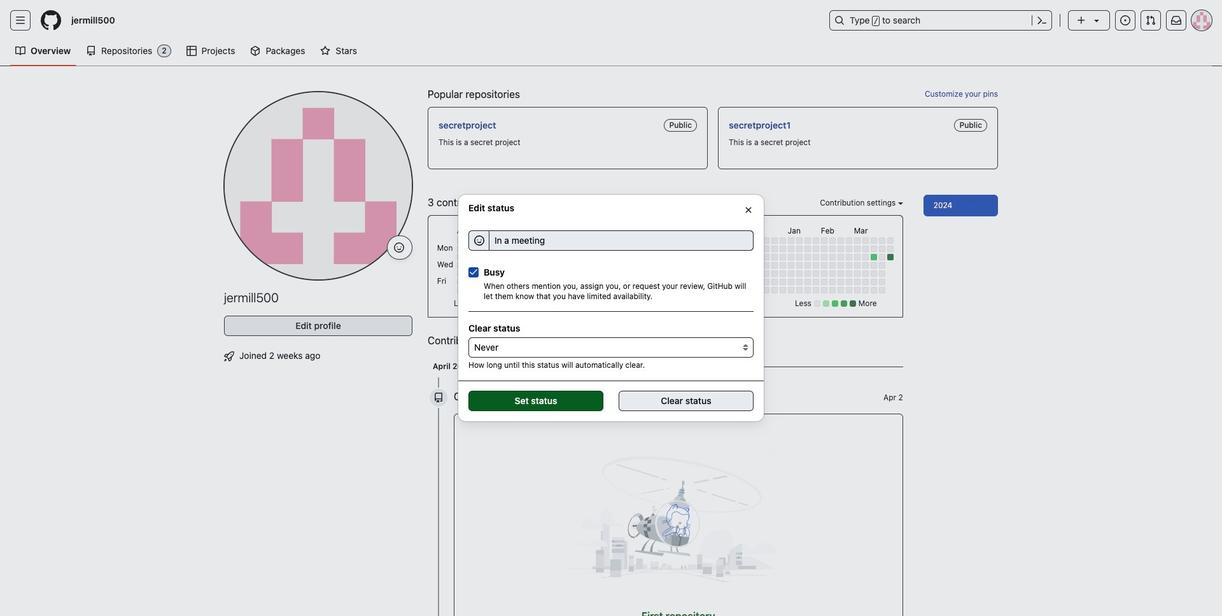Task type: describe. For each thing, give the bounding box(es) containing it.
git pull request image
[[1146, 15, 1157, 25]]

command palette image
[[1038, 15, 1048, 25]]

notifications image
[[1172, 15, 1182, 25]]

0 horizontal spatial smiley image
[[394, 243, 404, 253]]

plus image
[[1077, 15, 1087, 25]]



Task type: locate. For each thing, give the bounding box(es) containing it.
smiley image
[[474, 235, 484, 246], [394, 243, 404, 253]]

None checkbox
[[469, 267, 479, 277]]

triangle down image
[[1092, 15, 1103, 25]]

1 horizontal spatial smiley image
[[474, 235, 484, 246]]

close image
[[744, 205, 754, 215]]

repo image
[[434, 393, 444, 403]]

rocket image
[[224, 352, 234, 362]]

issue opened image
[[1121, 15, 1131, 25]]

What's happening? text field
[[489, 230, 754, 251]]

homepage image
[[41, 10, 61, 31]]



Task type: vqa. For each thing, say whether or not it's contained in the screenshot.
book IMAGE
no



